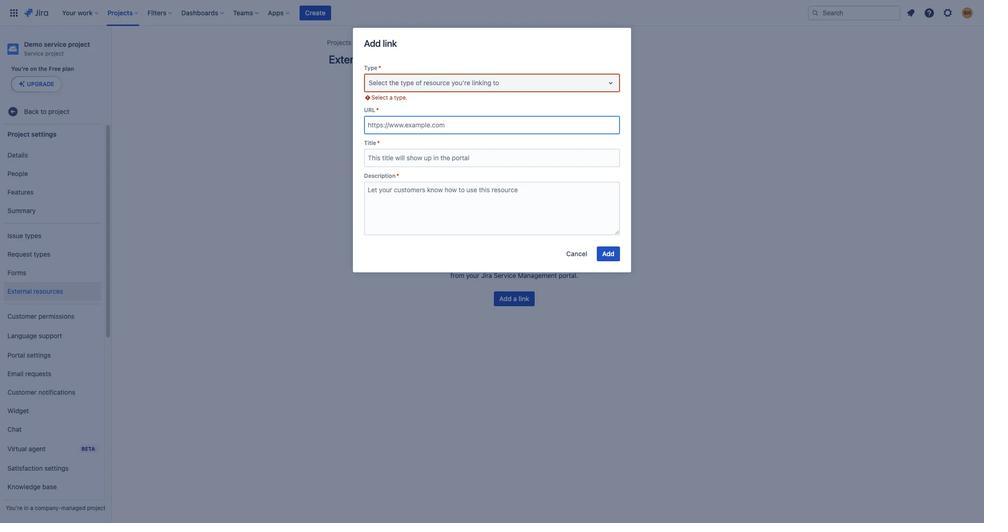 Task type: locate. For each thing, give the bounding box(es) containing it.
a inside add a link 'button'
[[513, 295, 517, 303]]

0 horizontal spatial demo
[[24, 40, 42, 48]]

0 horizontal spatial external
[[465, 243, 498, 254]]

your right give
[[424, 262, 437, 270]]

2 vertical spatial add
[[499, 295, 512, 303]]

1 vertical spatial settings
[[27, 351, 51, 359]]

project for demo service project
[[405, 38, 426, 46]]

1 vertical spatial service
[[494, 272, 516, 280]]

group
[[4, 143, 101, 223], [4, 223, 101, 304], [4, 304, 101, 524]]

you're left in
[[6, 505, 22, 512]]

create banner
[[0, 0, 984, 26]]

project for demo service project service project
[[68, 40, 90, 48]]

cancel button
[[561, 247, 593, 262]]

1 horizontal spatial service
[[382, 38, 404, 46]]

group containing issue types
[[4, 223, 101, 304]]

1 vertical spatial link
[[519, 295, 529, 303]]

settings down back to project
[[31, 130, 56, 138]]

2 and from the left
[[592, 262, 603, 270]]

0 vertical spatial your
[[564, 243, 582, 254]]

issue
[[7, 232, 23, 240]]

service up free
[[44, 40, 66, 48]]

to up management in the right of the page
[[524, 262, 530, 270]]

1 customer from the top
[[7, 312, 37, 320]]

a
[[390, 94, 393, 101], [513, 295, 517, 303], [30, 505, 33, 512]]

project right back
[[48, 107, 69, 115]]

primary element
[[6, 0, 808, 26]]

0 vertical spatial service
[[24, 50, 44, 57]]

0 horizontal spatial add
[[364, 38, 381, 49]]

you're
[[11, 65, 29, 72], [6, 505, 22, 512]]

* right url
[[376, 107, 379, 114]]

your up the "knowledge"
[[564, 243, 582, 254]]

1 vertical spatial external
[[7, 287, 32, 295]]

portal
[[585, 243, 609, 254]]

settings up the "requests"
[[27, 351, 51, 359]]

types
[[25, 232, 41, 240], [34, 250, 50, 258]]

0 horizontal spatial your
[[424, 262, 437, 270]]

2 group from the top
[[4, 223, 101, 304]]

link inside 'button'
[[519, 295, 529, 303]]

open image
[[605, 77, 616, 89]]

demo inside demo service project service project
[[24, 40, 42, 48]]

demo for demo service project service project
[[24, 40, 42, 48]]

demo for demo service project
[[363, 38, 380, 46]]

access
[[502, 262, 523, 270]]

external up management in the right of the page
[[532, 262, 556, 270]]

1 horizontal spatial your
[[466, 272, 479, 280]]

2 horizontal spatial a
[[513, 295, 517, 303]]

0 vertical spatial external
[[465, 243, 498, 254]]

demo service project service project
[[24, 40, 90, 57]]

0 horizontal spatial external resources
[[7, 287, 63, 295]]

1 horizontal spatial external
[[329, 53, 368, 66]]

forms link
[[4, 264, 101, 282]]

types right issue
[[25, 232, 41, 240]]

link
[[383, 38, 397, 49], [519, 295, 529, 303]]

2 vertical spatial your
[[466, 272, 479, 280]]

the
[[38, 65, 47, 72], [389, 79, 399, 87]]

Let your customers know how to use this resource text field
[[364, 182, 620, 236]]

service inside demo service project service project
[[44, 40, 66, 48]]

1 vertical spatial add
[[602, 250, 614, 258]]

customer up 'language'
[[7, 312, 37, 320]]

external down the projects "link"
[[329, 53, 368, 66]]

and
[[472, 262, 483, 270], [592, 262, 603, 270]]

This title will show up in the portal field
[[365, 150, 619, 166]]

0 vertical spatial the
[[38, 65, 47, 72]]

type
[[364, 64, 377, 71]]

1 vertical spatial external
[[532, 262, 556, 270]]

external down forms
[[7, 287, 32, 295]]

a right in
[[30, 505, 33, 512]]

1 vertical spatial from
[[450, 272, 464, 280]]

*
[[378, 64, 381, 71], [376, 107, 379, 114], [377, 140, 380, 147], [397, 172, 399, 179]]

a for add
[[513, 295, 517, 303]]

0 horizontal spatial resources
[[33, 287, 63, 295]]

service down primary element
[[382, 38, 404, 46]]

demo
[[363, 38, 380, 46], [24, 40, 42, 48]]

add inside add button
[[602, 250, 614, 258]]

* right title
[[377, 140, 380, 147]]

knowledge base link
[[4, 478, 101, 497]]

external resources down forms 'link'
[[7, 287, 63, 295]]

virtual
[[7, 445, 27, 453]]

0 vertical spatial a
[[390, 94, 393, 101]]

0 horizontal spatial and
[[472, 262, 483, 270]]

resources
[[370, 53, 418, 66], [500, 243, 541, 254], [33, 287, 63, 295]]

description *
[[364, 172, 399, 179]]

1 group from the top
[[4, 143, 101, 223]]

1 vertical spatial your
[[424, 262, 437, 270]]

0 vertical spatial resources
[[370, 53, 418, 66]]

type.
[[394, 94, 407, 101]]

add for add link
[[364, 38, 381, 49]]

0 horizontal spatial link
[[383, 38, 397, 49]]

project up plan
[[68, 40, 90, 48]]

and left "tools"
[[592, 262, 603, 270]]

customer notifications
[[7, 388, 75, 396]]

select a type.
[[371, 94, 407, 101]]

0 vertical spatial types
[[25, 232, 41, 240]]

customer for customer notifications
[[7, 388, 37, 396]]

1 horizontal spatial resources
[[370, 53, 418, 66]]

2 horizontal spatial add
[[602, 250, 614, 258]]

1 vertical spatial a
[[513, 295, 517, 303]]

1 vertical spatial customer
[[7, 388, 37, 396]]

add inside add a link 'button'
[[499, 295, 512, 303]]

and up jira in the bottom of the page
[[472, 262, 483, 270]]

select for select the type of resource you're linking to
[[369, 79, 388, 87]]

Search field
[[808, 5, 901, 20]]

widget link
[[4, 402, 101, 421]]

portal settings
[[7, 351, 51, 359]]

portal
[[7, 351, 25, 359]]

1 horizontal spatial a
[[390, 94, 393, 101]]

team
[[485, 262, 500, 270]]

project inside demo service project link
[[405, 38, 426, 46]]

service up on
[[24, 50, 44, 57]]

1 vertical spatial select
[[371, 94, 388, 101]]

settings
[[31, 130, 56, 138], [27, 351, 51, 359], [45, 465, 69, 472]]

None text field
[[369, 78, 370, 88]]

service down access
[[494, 272, 516, 280]]

1 vertical spatial resources
[[500, 243, 541, 254]]

0 vertical spatial select
[[369, 79, 388, 87]]

project inside back to project link
[[48, 107, 69, 115]]

1 vertical spatial types
[[34, 250, 50, 258]]

1 horizontal spatial the
[[389, 79, 399, 87]]

knowledge
[[558, 262, 590, 270]]

description
[[364, 172, 396, 179]]

select up url *
[[371, 94, 388, 101]]

2 vertical spatial resources
[[33, 287, 63, 295]]

https://www.example.com field
[[365, 117, 619, 134]]

external resources
[[329, 53, 418, 66], [7, 287, 63, 295]]

a left the type.
[[390, 94, 393, 101]]

beta
[[82, 446, 95, 452]]

request types
[[7, 250, 50, 258]]

title
[[364, 140, 376, 147]]

external inside external resources link
[[7, 287, 32, 295]]

from down the customers
[[450, 272, 464, 280]]

people link
[[4, 165, 101, 183]]

1 and from the left
[[472, 262, 483, 270]]

1 vertical spatial the
[[389, 79, 399, 87]]

types inside issue types link
[[25, 232, 41, 240]]

project settings
[[7, 130, 56, 138]]

1 vertical spatial external resources
[[7, 287, 63, 295]]

satisfaction settings
[[7, 465, 69, 472]]

you're for you're on the free plan
[[11, 65, 29, 72]]

add up "tools"
[[602, 250, 614, 258]]

1 horizontal spatial link
[[519, 295, 529, 303]]

to right linking
[[493, 79, 499, 87]]

project down primary element
[[405, 38, 426, 46]]

0 horizontal spatial the
[[38, 65, 47, 72]]

1 horizontal spatial external
[[532, 262, 556, 270]]

service
[[382, 38, 404, 46], [44, 40, 66, 48]]

1 horizontal spatial add
[[499, 295, 512, 303]]

select
[[369, 79, 388, 87], [371, 94, 388, 101]]

a down give your customers and team access to external knowledge and tools from your jira service management portal.
[[513, 295, 517, 303]]

add up the type *
[[364, 38, 381, 49]]

management
[[518, 272, 557, 280]]

from left "cancel"
[[543, 243, 562, 254]]

0 vertical spatial external resources
[[329, 53, 418, 66]]

language
[[7, 332, 37, 340]]

2 vertical spatial settings
[[45, 465, 69, 472]]

1 horizontal spatial service
[[494, 272, 516, 280]]

chat link
[[4, 421, 101, 439]]

customer
[[7, 312, 37, 320], [7, 388, 37, 396]]

resources down forms 'link'
[[33, 287, 63, 295]]

resources down demo service project link
[[370, 53, 418, 66]]

demo up type
[[363, 38, 380, 46]]

2 customer from the top
[[7, 388, 37, 396]]

demo up on
[[24, 40, 42, 48]]

back to project
[[24, 107, 69, 115]]

1 horizontal spatial and
[[592, 262, 603, 270]]

service for demo service project service project
[[44, 40, 66, 48]]

0 horizontal spatial service
[[44, 40, 66, 48]]

customer up widget
[[7, 388, 37, 396]]

* right description
[[397, 172, 399, 179]]

1 vertical spatial you're
[[6, 505, 22, 512]]

0 horizontal spatial from
[[450, 272, 464, 280]]

0 vertical spatial settings
[[31, 130, 56, 138]]

0 vertical spatial add
[[364, 38, 381, 49]]

external up the team
[[465, 243, 498, 254]]

2 horizontal spatial resources
[[500, 243, 541, 254]]

demo service project link
[[363, 37, 426, 48]]

the right on
[[38, 65, 47, 72]]

project
[[405, 38, 426, 46], [68, 40, 90, 48], [45, 50, 64, 57], [48, 107, 69, 115], [87, 505, 105, 512]]

project right managed
[[87, 505, 105, 512]]

0 vertical spatial external
[[329, 53, 368, 66]]

0 horizontal spatial service
[[24, 50, 44, 57]]

add
[[364, 38, 381, 49], [602, 250, 614, 258], [499, 295, 512, 303]]

a for select
[[390, 94, 393, 101]]

external
[[465, 243, 498, 254], [532, 262, 556, 270]]

types down issue types link
[[34, 250, 50, 258]]

3 group from the top
[[4, 304, 101, 524]]

add for add
[[602, 250, 614, 258]]

url
[[364, 107, 375, 114]]

* right type
[[378, 64, 381, 71]]

the left the type
[[389, 79, 399, 87]]

language support
[[7, 332, 62, 340]]

upgrade button
[[12, 77, 61, 92]]

resources up access
[[500, 243, 541, 254]]

0 vertical spatial you're
[[11, 65, 29, 72]]

portal.
[[559, 272, 578, 280]]

group containing customer permissions
[[4, 304, 101, 524]]

back to project link
[[4, 103, 108, 121]]

types inside request types link
[[34, 250, 50, 258]]

0 horizontal spatial external
[[7, 287, 32, 295]]

to
[[493, 79, 499, 87], [41, 107, 47, 115], [455, 243, 463, 254], [524, 262, 530, 270]]

1 horizontal spatial demo
[[363, 38, 380, 46]]

settings for satisfaction settings
[[45, 465, 69, 472]]

group containing details
[[4, 143, 101, 223]]

you're left on
[[11, 65, 29, 72]]

add down give your customers and team access to external knowledge and tools from your jira service management portal.
[[499, 295, 512, 303]]

2 vertical spatial a
[[30, 505, 33, 512]]

features
[[7, 188, 34, 196]]

your left jira in the bottom of the page
[[466, 272, 479, 280]]

knowledge base
[[7, 483, 57, 491]]

0 vertical spatial customer
[[7, 312, 37, 320]]

jira image
[[24, 7, 48, 18], [24, 7, 48, 18]]

notifications
[[38, 388, 75, 396]]

external resources down the add link
[[329, 53, 418, 66]]

settings up knowledge base link
[[45, 465, 69, 472]]

select down the type *
[[369, 79, 388, 87]]

issue types
[[7, 232, 41, 240]]

back
[[24, 107, 39, 115]]

0 vertical spatial from
[[543, 243, 562, 254]]



Task type: vqa. For each thing, say whether or not it's contained in the screenshot.
first Lead from the top
no



Task type: describe. For each thing, give the bounding box(es) containing it.
select for select a type.
[[371, 94, 388, 101]]

link out to external resources from your portal
[[420, 243, 609, 254]]

email requests
[[7, 370, 51, 378]]

satisfaction
[[7, 465, 43, 472]]

* for title *
[[377, 140, 380, 147]]

2 horizontal spatial your
[[564, 243, 582, 254]]

details link
[[4, 146, 101, 165]]

managed
[[61, 505, 85, 512]]

* for type *
[[378, 64, 381, 71]]

virtual agent
[[7, 445, 46, 453]]

language support link
[[4, 326, 101, 346]]

widget
[[7, 407, 29, 415]]

email
[[7, 370, 23, 378]]

you're on the free plan
[[11, 65, 74, 72]]

chat
[[7, 426, 22, 433]]

project up free
[[45, 50, 64, 57]]

project for back to project
[[48, 107, 69, 115]]

from inside give your customers and team access to external knowledge and tools from your jira service management portal.
[[450, 272, 464, 280]]

requests
[[25, 370, 51, 378]]

agent
[[29, 445, 46, 453]]

create
[[305, 9, 326, 16]]

details
[[7, 151, 28, 159]]

email requests link
[[4, 365, 101, 384]]

error image
[[364, 94, 371, 102]]

jira
[[481, 272, 492, 280]]

satisfaction settings link
[[4, 460, 101, 478]]

issue types link
[[4, 227, 101, 245]]

summary link
[[4, 202, 101, 220]]

project
[[7, 130, 30, 138]]

knowledge
[[7, 483, 41, 491]]

people
[[7, 170, 28, 177]]

in
[[24, 505, 29, 512]]

summary
[[7, 207, 36, 215]]

you're for you're in a company-managed project
[[6, 505, 22, 512]]

request
[[7, 250, 32, 258]]

to right back
[[41, 107, 47, 115]]

add a link button
[[494, 292, 535, 307]]

types for issue types
[[25, 232, 41, 240]]

1 horizontal spatial external resources
[[329, 53, 418, 66]]

customer permissions link
[[4, 308, 101, 326]]

on
[[30, 65, 37, 72]]

settings for portal settings
[[27, 351, 51, 359]]

projects link
[[327, 37, 351, 48]]

forms
[[7, 269, 26, 277]]

to right out on the top
[[455, 243, 463, 254]]

external resources link
[[4, 282, 101, 301]]

support
[[39, 332, 62, 340]]

0 vertical spatial link
[[383, 38, 397, 49]]

* for description *
[[397, 172, 399, 179]]

title *
[[364, 140, 380, 147]]

customer for customer permissions
[[7, 312, 37, 320]]

settings for project settings
[[31, 130, 56, 138]]

type
[[401, 79, 414, 87]]

add a link
[[499, 295, 529, 303]]

url *
[[364, 107, 379, 114]]

plan
[[62, 65, 74, 72]]

link
[[420, 243, 437, 254]]

base
[[42, 483, 57, 491]]

to inside give your customers and team access to external knowledge and tools from your jira service management portal.
[[524, 262, 530, 270]]

you're in a company-managed project
[[6, 505, 105, 512]]

1 horizontal spatial from
[[543, 243, 562, 254]]

resource
[[424, 79, 450, 87]]

select the type of resource you're linking to
[[369, 79, 499, 87]]

types for request types
[[34, 250, 50, 258]]

give
[[409, 262, 422, 270]]

demo service project
[[363, 38, 426, 46]]

service inside give your customers and team access to external knowledge and tools from your jira service management portal.
[[494, 272, 516, 280]]

upgrade
[[27, 81, 54, 88]]

portal settings link
[[4, 346, 101, 365]]

request types link
[[4, 245, 101, 264]]

permissions
[[38, 312, 74, 320]]

free
[[49, 65, 61, 72]]

features link
[[4, 183, 101, 202]]

you're
[[452, 79, 470, 87]]

linking
[[472, 79, 491, 87]]

add link
[[364, 38, 397, 49]]

external resources inside 'group'
[[7, 287, 63, 295]]

customer notifications link
[[4, 384, 101, 402]]

resources inside 'group'
[[33, 287, 63, 295]]

type *
[[364, 64, 381, 71]]

service for demo service project
[[382, 38, 404, 46]]

0 horizontal spatial a
[[30, 505, 33, 512]]

* for url *
[[376, 107, 379, 114]]

search image
[[812, 9, 819, 16]]

customers
[[439, 262, 470, 270]]

service inside demo service project service project
[[24, 50, 44, 57]]

tools
[[605, 262, 620, 270]]

give your customers and team access to external knowledge and tools from your jira service management portal.
[[409, 262, 620, 280]]

external inside give your customers and team access to external knowledge and tools from your jira service management portal.
[[532, 262, 556, 270]]

add for add a link
[[499, 295, 512, 303]]

of
[[416, 79, 422, 87]]

projects
[[327, 38, 351, 46]]

customer permissions
[[7, 312, 74, 320]]

create button
[[300, 5, 331, 20]]

out
[[439, 243, 453, 254]]

add button
[[597, 247, 620, 262]]



